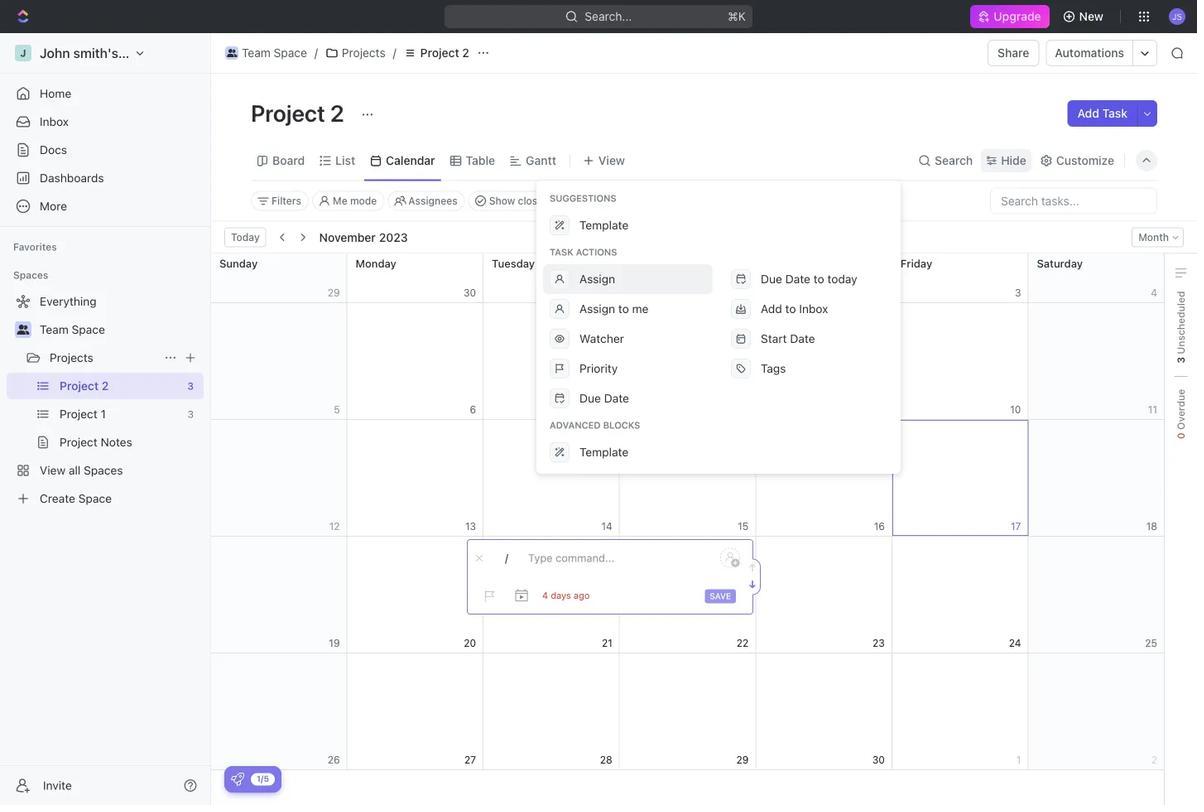 Task type: vqa. For each thing, say whether or not it's contained in the screenshot.
Created
no



Task type: describe. For each thing, give the bounding box(es) containing it.
share
[[998, 46, 1030, 60]]

docs
[[40, 143, 67, 157]]

customize
[[1057, 154, 1115, 167]]

actions
[[576, 247, 617, 258]]

team space inside tree
[[40, 323, 105, 336]]

table
[[466, 154, 495, 167]]

new button
[[1057, 3, 1114, 30]]

automations button
[[1047, 41, 1133, 65]]

row containing 17
[[211, 420, 1165, 537]]

18
[[1147, 521, 1158, 532]]

calendar link
[[383, 149, 435, 172]]

tree inside the sidebar "navigation"
[[7, 288, 204, 512]]

add task
[[1078, 106, 1128, 120]]

task inside button
[[1103, 106, 1128, 120]]

watcher
[[580, 332, 624, 345]]

unscheduled
[[1176, 291, 1187, 357]]

closed
[[518, 195, 550, 207]]

calendar
[[386, 154, 435, 167]]

search
[[935, 154, 973, 167]]

friday
[[901, 257, 933, 270]]

27
[[465, 754, 476, 766]]

assignees button
[[388, 191, 465, 211]]

set priority element
[[476, 584, 501, 609]]

2 horizontal spatial to
[[814, 272, 825, 286]]

projects inside tree
[[50, 351, 93, 364]]

onboarding checklist button image
[[231, 773, 244, 786]]

start
[[761, 332, 787, 345]]

4 days ago
[[543, 590, 590, 601]]

project 2 link
[[400, 43, 474, 63]]

wednesday
[[628, 257, 688, 270]]

2 horizontal spatial /
[[505, 552, 509, 564]]

add for add to inbox
[[761, 302, 783, 316]]

automations
[[1056, 46, 1125, 60]]

0 vertical spatial projects link
[[321, 43, 390, 63]]

4
[[543, 590, 548, 601]]

assign to me
[[580, 302, 649, 316]]

today button
[[224, 227, 266, 247]]

due date
[[580, 391, 629, 405]]

inbox link
[[7, 109, 204, 135]]

board link
[[269, 149, 305, 172]]

28
[[600, 754, 613, 766]]

hide inside dropdown button
[[1002, 154, 1027, 167]]

0 horizontal spatial project 2
[[251, 99, 349, 126]]

start date
[[761, 332, 816, 345]]

30
[[873, 754, 885, 766]]

show closed
[[489, 195, 550, 207]]

1 vertical spatial team space link
[[40, 316, 200, 343]]

list
[[336, 154, 355, 167]]

today
[[231, 232, 260, 243]]

to for assign to me
[[619, 302, 629, 316]]

gantt
[[526, 154, 557, 167]]

projects link inside tree
[[50, 345, 157, 371]]

sunday
[[220, 257, 258, 270]]

dashboards link
[[7, 165, 204, 191]]

29
[[737, 754, 749, 766]]

suggestions
[[550, 193, 617, 204]]

blocks
[[603, 420, 641, 431]]

1 vertical spatial 2
[[330, 99, 344, 126]]

days
[[551, 590, 571, 601]]

overdue
[[1176, 389, 1187, 433]]

gantt link
[[523, 149, 557, 172]]

date for due date
[[604, 391, 629, 405]]

space inside tree
[[72, 323, 105, 336]]

2 template from the top
[[580, 445, 629, 459]]

onboarding checklist button element
[[231, 773, 244, 786]]

ago
[[574, 590, 590, 601]]

22
[[737, 637, 749, 649]]

0 horizontal spatial /
[[315, 46, 318, 60]]

2 inside project 2 link
[[463, 46, 470, 60]]

21
[[602, 637, 613, 649]]

row containing 19
[[211, 537, 1165, 654]]

hide inside button
[[578, 195, 600, 207]]

set priority image
[[476, 584, 501, 609]]

to for add to inbox
[[786, 302, 796, 316]]

list link
[[332, 149, 355, 172]]

tuesday
[[492, 257, 535, 270]]

due date to today
[[761, 272, 858, 286]]

spaces
[[13, 269, 48, 281]]

1 vertical spatial project
[[251, 99, 325, 126]]

assignees
[[409, 195, 458, 207]]

1 template from the top
[[580, 218, 629, 232]]

invite
[[43, 779, 72, 792]]



Task type: locate. For each thing, give the bounding box(es) containing it.
space right user group icon
[[72, 323, 105, 336]]

0 vertical spatial task
[[1103, 106, 1128, 120]]

1 vertical spatial assign
[[580, 302, 615, 316]]

tree
[[7, 288, 204, 512]]

show
[[489, 195, 515, 207]]

team right user group icon
[[40, 323, 69, 336]]

0 horizontal spatial 2
[[330, 99, 344, 126]]

favorites
[[13, 241, 57, 253]]

date up blocks on the right
[[604, 391, 629, 405]]

1 horizontal spatial team
[[242, 46, 271, 60]]

assign down actions
[[580, 272, 615, 286]]

date for due date to today
[[786, 272, 811, 286]]

hide button
[[982, 149, 1032, 172]]

26
[[328, 754, 340, 766]]

25
[[1146, 637, 1158, 649]]

upgrade
[[994, 10, 1042, 23]]

1 horizontal spatial project
[[420, 46, 460, 60]]

priority
[[580, 362, 618, 375]]

3
[[1176, 357, 1187, 363]]

1 vertical spatial space
[[72, 323, 105, 336]]

0 horizontal spatial project
[[251, 99, 325, 126]]

0 horizontal spatial projects
[[50, 351, 93, 364]]

0 horizontal spatial inbox
[[40, 115, 69, 128]]

due for due date
[[580, 391, 601, 405]]

user group image
[[227, 49, 237, 57]]

template
[[580, 218, 629, 232], [580, 445, 629, 459]]

1 vertical spatial add
[[761, 302, 783, 316]]

0 vertical spatial assign
[[580, 272, 615, 286]]

0 horizontal spatial team
[[40, 323, 69, 336]]

team space link
[[221, 43, 311, 63], [40, 316, 200, 343]]

0 vertical spatial due
[[761, 272, 783, 286]]

row
[[211, 162, 1165, 303], [211, 303, 1165, 420], [211, 420, 1165, 537], [211, 537, 1165, 654], [211, 654, 1165, 770]]

0 horizontal spatial space
[[72, 323, 105, 336]]

team inside tree
[[40, 323, 69, 336]]

4 row from the top
[[211, 537, 1165, 654]]

save
[[710, 591, 731, 601]]

1 horizontal spatial to
[[786, 302, 796, 316]]

add inside button
[[1078, 106, 1100, 120]]

2 row from the top
[[211, 303, 1165, 420]]

1 horizontal spatial 2
[[463, 46, 470, 60]]

add to inbox
[[761, 302, 829, 316]]

1 horizontal spatial hide
[[1002, 154, 1027, 167]]

0 vertical spatial projects
[[342, 46, 386, 60]]

advanced
[[550, 420, 601, 431]]

task left actions
[[550, 247, 574, 258]]

show closed button
[[469, 191, 557, 211]]

sidebar navigation
[[0, 33, 211, 805]]

0 horizontal spatial projects link
[[50, 345, 157, 371]]

add up customize
[[1078, 106, 1100, 120]]

board
[[273, 154, 305, 167]]

inbox
[[40, 115, 69, 128], [800, 302, 829, 316]]

0 vertical spatial hide
[[1002, 154, 1027, 167]]

1 vertical spatial due
[[580, 391, 601, 405]]

add up start
[[761, 302, 783, 316]]

1 horizontal spatial /
[[393, 46, 397, 60]]

1 vertical spatial template
[[580, 445, 629, 459]]

team space
[[242, 46, 307, 60], [40, 323, 105, 336]]

share button
[[988, 40, 1040, 66]]

2
[[463, 46, 470, 60], [330, 99, 344, 126]]

team right user group image
[[242, 46, 271, 60]]

date
[[786, 272, 811, 286], [790, 332, 816, 345], [604, 391, 629, 405]]

due for due date to today
[[761, 272, 783, 286]]

to up start date
[[786, 302, 796, 316]]

0 vertical spatial project 2
[[420, 46, 470, 60]]

1 vertical spatial hide
[[578, 195, 600, 207]]

19
[[329, 637, 340, 649]]

grid
[[210, 162, 1165, 805]]

inbox down the due date to today
[[800, 302, 829, 316]]

1 horizontal spatial due
[[761, 272, 783, 286]]

grid containing sunday
[[210, 162, 1165, 805]]

team
[[242, 46, 271, 60], [40, 323, 69, 336]]

table link
[[463, 149, 495, 172]]

template down advanced blocks
[[580, 445, 629, 459]]

2 assign from the top
[[580, 302, 615, 316]]

projects
[[342, 46, 386, 60], [50, 351, 93, 364]]

add task button
[[1068, 100, 1138, 127]]

dashboards
[[40, 171, 104, 185]]

space right user group image
[[274, 46, 307, 60]]

0 horizontal spatial team space link
[[40, 316, 200, 343]]

date up add to inbox
[[786, 272, 811, 286]]

0 vertical spatial 2
[[463, 46, 470, 60]]

date right start
[[790, 332, 816, 345]]

due up advanced blocks
[[580, 391, 601, 405]]

5 row from the top
[[211, 654, 1165, 770]]

monday
[[356, 257, 397, 270]]

0 horizontal spatial team space
[[40, 323, 105, 336]]

1 vertical spatial task
[[550, 247, 574, 258]]

0 vertical spatial inbox
[[40, 115, 69, 128]]

me
[[632, 302, 649, 316]]

tags
[[761, 362, 786, 375]]

assign up watcher
[[580, 302, 615, 316]]

24
[[1009, 637, 1022, 649]]

0 vertical spatial add
[[1078, 106, 1100, 120]]

assign for assign to me
[[580, 302, 615, 316]]

task
[[1103, 106, 1128, 120], [550, 247, 574, 258]]

to left me
[[619, 302, 629, 316]]

0
[[1176, 433, 1187, 439]]

inbox inside the sidebar "navigation"
[[40, 115, 69, 128]]

0 vertical spatial team space
[[242, 46, 307, 60]]

to left the today
[[814, 272, 825, 286]]

1 horizontal spatial projects
[[342, 46, 386, 60]]

1 horizontal spatial team space link
[[221, 43, 311, 63]]

new
[[1080, 10, 1104, 23]]

1 horizontal spatial project 2
[[420, 46, 470, 60]]

1 vertical spatial date
[[790, 332, 816, 345]]

⌘k
[[728, 10, 746, 23]]

projects link
[[321, 43, 390, 63], [50, 345, 157, 371]]

project
[[420, 46, 460, 60], [251, 99, 325, 126]]

date for start date
[[790, 332, 816, 345]]

inbox up docs
[[40, 115, 69, 128]]

0 vertical spatial project
[[420, 46, 460, 60]]

hide
[[1002, 154, 1027, 167], [578, 195, 600, 207]]

1 horizontal spatial team space
[[242, 46, 307, 60]]

advanced blocks
[[550, 420, 641, 431]]

add for add task
[[1078, 106, 1100, 120]]

Search tasks... text field
[[991, 188, 1157, 213]]

customize button
[[1035, 149, 1120, 172]]

1 vertical spatial project 2
[[251, 99, 349, 126]]

20
[[464, 637, 476, 649]]

1 horizontal spatial projects link
[[321, 43, 390, 63]]

2 vertical spatial date
[[604, 391, 629, 405]]

0 vertical spatial team
[[242, 46, 271, 60]]

1 assign from the top
[[580, 272, 615, 286]]

team space right user group icon
[[40, 323, 105, 336]]

favorites button
[[7, 237, 64, 257]]

home link
[[7, 80, 204, 107]]

0 horizontal spatial due
[[580, 391, 601, 405]]

due up add to inbox
[[761, 272, 783, 286]]

4 days ago button
[[543, 590, 590, 602]]

0 vertical spatial team space link
[[221, 43, 311, 63]]

0 horizontal spatial hide
[[578, 195, 600, 207]]

upgrade link
[[971, 5, 1050, 28]]

0 vertical spatial space
[[274, 46, 307, 60]]

0 vertical spatial template
[[580, 218, 629, 232]]

hide button
[[571, 191, 607, 211]]

task actions
[[550, 247, 617, 258]]

1/5
[[257, 774, 269, 784]]

1 horizontal spatial inbox
[[800, 302, 829, 316]]

user group image
[[17, 325, 29, 335]]

3 row from the top
[[211, 420, 1165, 537]]

project 2
[[420, 46, 470, 60], [251, 99, 349, 126]]

1 vertical spatial projects link
[[50, 345, 157, 371]]

hide right the search
[[1002, 154, 1027, 167]]

to
[[814, 272, 825, 286], [619, 302, 629, 316], [786, 302, 796, 316]]

template up actions
[[580, 218, 629, 232]]

0 horizontal spatial add
[[761, 302, 783, 316]]

1 vertical spatial projects
[[50, 351, 93, 364]]

team space right user group image
[[242, 46, 307, 60]]

1 row from the top
[[211, 162, 1165, 303]]

1 horizontal spatial task
[[1103, 106, 1128, 120]]

1 horizontal spatial space
[[274, 46, 307, 60]]

assign for assign
[[580, 272, 615, 286]]

0 horizontal spatial to
[[619, 302, 629, 316]]

due
[[761, 272, 783, 286], [580, 391, 601, 405]]

17
[[1011, 521, 1022, 532]]

task up customize
[[1103, 106, 1128, 120]]

row containing 26
[[211, 654, 1165, 770]]

23
[[873, 637, 885, 649]]

assign
[[580, 272, 615, 286], [580, 302, 615, 316]]

search button
[[914, 149, 978, 172]]

1 vertical spatial inbox
[[800, 302, 829, 316]]

docs link
[[7, 137, 204, 163]]

0 horizontal spatial task
[[550, 247, 574, 258]]

today
[[828, 272, 858, 286]]

tree containing team space
[[7, 288, 204, 512]]

1 horizontal spatial add
[[1078, 106, 1100, 120]]

hide up the task actions
[[578, 195, 600, 207]]

1 vertical spatial team
[[40, 323, 69, 336]]

home
[[40, 87, 71, 100]]

search...
[[585, 10, 632, 23]]

0 vertical spatial date
[[786, 272, 811, 286]]

1 vertical spatial team space
[[40, 323, 105, 336]]

saturday
[[1037, 257, 1083, 270]]



